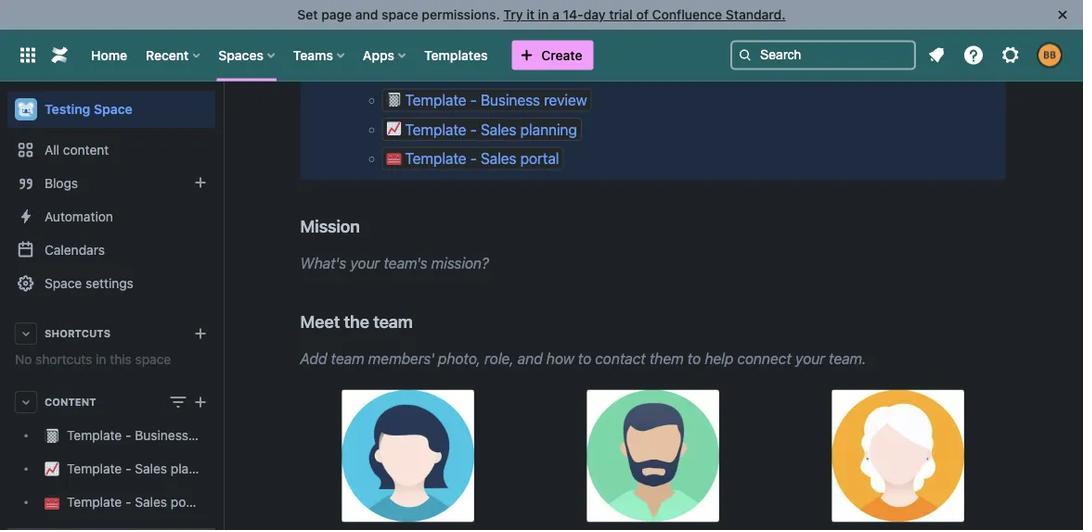 Task type: vqa. For each thing, say whether or not it's contained in the screenshot.
Create issue Button
no



Task type: locate. For each thing, give the bounding box(es) containing it.
we've
[[360, 62, 400, 80]]

template for template - business review button
[[405, 91, 466, 109]]

them
[[650, 350, 684, 368]]

template down "template - sales planning" link
[[67, 495, 122, 510]]

1 horizontal spatial team
[[373, 312, 413, 332]]

template down content dropdown button
[[67, 428, 122, 444]]

templates
[[547, 62, 613, 80]]

create
[[529, 4, 573, 22], [418, 33, 466, 51], [541, 47, 582, 63]]

team right add
[[331, 350, 364, 368]]

0 vertical spatial and
[[355, 7, 378, 22]]

the right meet
[[344, 312, 369, 332]]

pages
[[477, 4, 521, 22], [742, 62, 783, 80]]

a
[[360, 4, 369, 22]]

space up all content link
[[94, 102, 132, 117]]

page down trial
[[612, 33, 645, 51]]

to left collaborate
[[696, 4, 709, 22]]

business inside button
[[481, 91, 540, 109]]

to left show
[[617, 62, 630, 80]]

- up "template - sales planning" link
[[125, 428, 131, 444]]

review
[[544, 91, 587, 109], [192, 428, 231, 444]]

business for template - business review button
[[481, 91, 540, 109]]

0 vertical spatial copy image
[[358, 215, 380, 237]]

:notebook: image
[[387, 92, 401, 107]]

confluence image
[[48, 44, 71, 66], [48, 44, 71, 66]]

portal down template - sales planning button
[[520, 150, 559, 167]]

1 vertical spatial review
[[192, 428, 231, 444]]

0 horizontal spatial copy image
[[358, 215, 380, 237]]

template down added
[[405, 91, 466, 109]]

create right top
[[541, 47, 582, 63]]

content inside all content link
[[63, 142, 109, 158]]

in inside space element
[[96, 352, 106, 368]]

sales
[[481, 121, 517, 138], [481, 150, 517, 167], [135, 462, 167, 477], [135, 495, 167, 510]]

1 vertical spatial business
[[135, 428, 188, 444]]

review for template - business review button
[[544, 91, 587, 109]]

apps button
[[357, 40, 413, 70]]

photo,
[[438, 350, 481, 368]]

0 horizontal spatial template - business review
[[67, 428, 231, 444]]

template - business review
[[405, 91, 587, 109], [67, 428, 231, 444]]

0 horizontal spatial planning
[[171, 462, 222, 477]]

portal inside tree
[[171, 495, 206, 510]]

template - sales planning
[[405, 121, 577, 138], [67, 462, 222, 477]]

mission?
[[431, 254, 489, 272]]

planning down templates
[[520, 121, 577, 138]]

planning inside tree
[[171, 462, 222, 477]]

teams button
[[288, 40, 352, 70]]

set page and space permissions. try it in a 14-day trial of confluence standard.
[[297, 7, 786, 22]]

business up template - sales planning button
[[481, 91, 540, 109]]

sales for 'template - sales portal' button
[[481, 150, 517, 167]]

template - sales portal down "template - sales planning" link
[[67, 495, 206, 510]]

1 horizontal spatial copy image
[[411, 311, 433, 333]]

what
[[673, 62, 705, 80]]

global element
[[11, 29, 727, 81]]

meet
[[300, 312, 340, 332]]

template - sales planning link
[[7, 453, 222, 486]]

click create at the top to create a page in your space
[[382, 33, 738, 51]]

review for template - business review link
[[192, 428, 231, 444]]

a for page
[[647, 4, 655, 22]]

search image
[[738, 48, 753, 63]]

:notebook: image
[[387, 92, 401, 107]]

recent button
[[140, 40, 207, 70]]

template - sales portal
[[405, 150, 559, 167], [67, 495, 206, 510]]

review down templates
[[544, 91, 587, 109]]

0 horizontal spatial template - sales portal
[[67, 495, 206, 510]]

- for "template - sales portal" link
[[125, 495, 131, 510]]

portal inside button
[[520, 150, 559, 167]]

0 vertical spatial team
[[856, 4, 889, 22]]

- up 'template - sales portal' button
[[470, 121, 477, 138]]

1 vertical spatial portal
[[171, 495, 206, 510]]

template - business review inside tree
[[67, 428, 231, 444]]

:chart_with_upwards_trend: image
[[387, 121, 401, 136], [387, 121, 401, 136]]

team
[[856, 4, 889, 22], [373, 312, 413, 332], [331, 350, 364, 368]]

your left team's
[[350, 254, 380, 272]]

home
[[91, 47, 127, 63]]

recent
[[146, 47, 189, 63]]

0 horizontal spatial pages
[[477, 4, 521, 22]]

review inside button
[[544, 91, 587, 109]]

1 vertical spatial the
[[344, 312, 369, 332]]

template - sales portal inside 'template - sales portal' button
[[405, 150, 559, 167]]

team up 'members''
[[373, 312, 413, 332]]

template - sales planning inside button
[[405, 121, 577, 138]]

0 horizontal spatial review
[[192, 428, 231, 444]]

template - business review down "change view" icon
[[67, 428, 231, 444]]

apps
[[363, 47, 395, 63]]

with
[[791, 4, 819, 22]]

this
[[110, 352, 132, 368]]

1 horizontal spatial the
[[486, 33, 508, 51]]

copy image for meet the team
[[411, 311, 433, 333]]

planning down create content icon
[[171, 462, 222, 477]]

spaces button
[[213, 40, 282, 70]]

copy image up 'members''
[[411, 311, 433, 333]]

your right "what" on the right of the page
[[709, 62, 738, 80]]

planning for "template - sales planning" link
[[171, 462, 222, 477]]

0 horizontal spatial business
[[135, 428, 188, 444]]

0 vertical spatial pages
[[477, 4, 521, 22]]

a right trial
[[647, 4, 655, 22]]

0 vertical spatial portal
[[520, 150, 559, 167]]

to left help
[[688, 350, 701, 368]]

home link
[[85, 40, 133, 70]]

page left a
[[321, 7, 352, 22]]

0 vertical spatial template - business review
[[405, 91, 587, 109]]

template - business review button
[[382, 89, 592, 112]]

1 horizontal spatial business
[[481, 91, 540, 109]]

it
[[527, 7, 535, 22]]

1 horizontal spatial space
[[94, 102, 132, 117]]

portal for "template - sales portal" link
[[171, 495, 206, 510]]

template - sales portal inside "template - sales portal" link
[[67, 495, 206, 510]]

the right at
[[486, 33, 508, 51]]

calendars
[[45, 243, 105, 258]]

0 horizontal spatial template - sales planning
[[67, 462, 222, 477]]

templates link
[[419, 40, 493, 70]]

team up like
[[856, 4, 889, 22]]

template - sales portal down template - sales planning button
[[405, 150, 559, 167]]

banner
[[0, 29, 1083, 82]]

in right day
[[632, 4, 643, 22]]

template up "template - sales portal" link
[[67, 462, 122, 477]]

business inside tree
[[135, 428, 188, 444]]

1 horizontal spatial template - sales portal
[[405, 150, 559, 167]]

0 horizontal spatial portal
[[171, 495, 206, 510]]

sales down template - business review link
[[135, 462, 167, 477]]

template inside button
[[405, 91, 466, 109]]

review inside tree
[[192, 428, 231, 444]]

shortcuts button
[[7, 317, 215, 351]]

template - sales portal button
[[382, 147, 564, 170]]

.
[[521, 4, 525, 22]]

0 vertical spatial content
[[577, 4, 628, 22]]

a left 14-
[[552, 7, 560, 22]]

portal down "template - sales planning" link
[[171, 495, 206, 510]]

business down "change view" icon
[[135, 428, 188, 444]]

tree
[[7, 420, 231, 531]]

sales for "template - sales portal" link
[[135, 495, 167, 510]]

create right .
[[529, 4, 573, 22]]

and
[[355, 7, 378, 22], [518, 350, 543, 368]]

1 vertical spatial copy image
[[411, 311, 433, 333]]

members'
[[368, 350, 434, 368]]

1 horizontal spatial and
[[518, 350, 543, 368]]

- down template - sales planning button
[[470, 150, 477, 167]]

pages left could
[[742, 62, 783, 80]]

could
[[787, 62, 823, 80]]

in left this on the bottom left of the page
[[96, 352, 106, 368]]

collapse sidebar image
[[202, 91, 243, 128]]

add team members' photo, role, and how to contact them to help connect your team.
[[300, 350, 866, 368]]

copy image up what's your team's mission?
[[358, 215, 380, 237]]

your left team.
[[795, 350, 825, 368]]

template - business review for template - business review link
[[67, 428, 231, 444]]

and up global "element"
[[355, 7, 378, 22]]

1 horizontal spatial portal
[[520, 150, 559, 167]]

your down confluence
[[665, 33, 694, 51]]

no shortcuts in this space
[[15, 352, 171, 368]]

1 horizontal spatial template - sales planning
[[405, 121, 577, 138]]

planning inside button
[[520, 121, 577, 138]]

in
[[632, 4, 643, 22], [538, 7, 549, 22], [649, 33, 661, 51], [96, 352, 106, 368]]

0 horizontal spatial content
[[63, 142, 109, 158]]

content up create
[[577, 4, 628, 22]]

- down example
[[470, 91, 477, 109]]

copy image
[[358, 215, 380, 237], [411, 311, 433, 333]]

0 vertical spatial planning
[[520, 121, 577, 138]]

2 horizontal spatial a
[[647, 4, 655, 22]]

1 vertical spatial template - sales planning
[[67, 462, 222, 477]]

a right create
[[600, 33, 608, 51]]

and left how
[[518, 350, 543, 368]]

2 vertical spatial team
[[331, 350, 364, 368]]

trial
[[609, 7, 633, 22]]

page down top
[[510, 62, 543, 80]]

Search field
[[730, 40, 916, 70]]

1 horizontal spatial planning
[[520, 121, 577, 138]]

page
[[659, 4, 692, 22], [321, 7, 352, 22], [612, 33, 645, 51], [510, 62, 543, 80]]

template
[[405, 91, 466, 109], [405, 121, 466, 138], [405, 150, 466, 167], [67, 428, 122, 444], [67, 462, 122, 477], [67, 495, 122, 510]]

teams
[[293, 47, 333, 63]]

template - sales portal link
[[7, 486, 215, 520]]

space down calendars
[[45, 276, 82, 291]]

template - sales planning down template - business review link
[[67, 462, 222, 477]]

1 vertical spatial pages
[[742, 62, 783, 80]]

template - sales planning for template - sales planning button
[[405, 121, 577, 138]]

1 vertical spatial planning
[[171, 462, 222, 477]]

0 vertical spatial template - sales planning
[[405, 121, 577, 138]]

copy image for mission
[[358, 215, 380, 237]]

template up 'template - sales portal' button
[[405, 121, 466, 138]]

blogs link
[[7, 167, 215, 200]]

template - business review for template - business review button
[[405, 91, 587, 109]]

0 vertical spatial business
[[481, 91, 540, 109]]

template - sales portal for "template - sales portal" link
[[67, 495, 206, 510]]

appswitcher icon image
[[17, 44, 39, 66]]

- inside button
[[470, 91, 477, 109]]

1 horizontal spatial review
[[544, 91, 587, 109]]

sales for template - sales planning button
[[481, 121, 517, 138]]

1 horizontal spatial template - business review
[[405, 91, 587, 109]]

template right :toolbox: icon
[[405, 150, 466, 167]]

template - business review link
[[7, 420, 231, 453]]

template - business review inside button
[[405, 91, 587, 109]]

to right how
[[578, 350, 591, 368]]

- for template - sales planning button
[[470, 121, 477, 138]]

all
[[45, 142, 59, 158]]

- down template - business review link
[[125, 462, 131, 477]]

pages left "it"
[[477, 4, 521, 22]]

automation
[[45, 209, 113, 225]]

confluence
[[652, 7, 722, 22]]

space
[[373, 4, 413, 22], [382, 7, 418, 22], [698, 33, 738, 51], [135, 352, 171, 368]]

close image
[[1052, 4, 1074, 26]]

look
[[827, 62, 855, 80]]

testing space
[[45, 102, 132, 117]]

content
[[577, 4, 628, 22], [63, 142, 109, 158]]

- for template - business review link
[[125, 428, 131, 444]]

review down create content icon
[[192, 428, 231, 444]]

1 vertical spatial space
[[45, 276, 82, 291]]

0 horizontal spatial a
[[552, 7, 560, 22]]

business for template - business review link
[[135, 428, 188, 444]]

template - sales planning inside tree
[[67, 462, 222, 477]]

try
[[503, 7, 523, 22]]

templates
[[424, 47, 488, 63]]

space element
[[0, 82, 231, 531]]

1 vertical spatial content
[[63, 142, 109, 158]]

set
[[297, 7, 318, 22]]

0 vertical spatial space
[[94, 102, 132, 117]]

sales down "template - sales planning" link
[[135, 495, 167, 510]]

1 horizontal spatial pages
[[742, 62, 783, 80]]

0 horizontal spatial team
[[331, 350, 364, 368]]

a space contains pages . create content in a page to collaborate with your team
[[360, 4, 889, 22]]

content right all
[[63, 142, 109, 158]]

1 vertical spatial team
[[373, 312, 413, 332]]

space right a
[[373, 4, 413, 22]]

- down "template - sales planning" link
[[125, 495, 131, 510]]

0 vertical spatial template - sales portal
[[405, 150, 559, 167]]

template for "template - sales portal" link
[[67, 495, 122, 510]]

tree containing template - business review
[[7, 420, 231, 531]]

shortcuts
[[35, 352, 92, 368]]

team.
[[829, 350, 866, 368]]

a
[[647, 4, 655, 22], [552, 7, 560, 22], [600, 33, 608, 51]]

template - sales planning down template - business review button
[[405, 121, 577, 138]]

1 vertical spatial template - sales portal
[[67, 495, 206, 510]]

1 vertical spatial template - business review
[[67, 428, 231, 444]]

business
[[481, 91, 540, 109], [135, 428, 188, 444]]

0 vertical spatial review
[[544, 91, 587, 109]]

banner containing home
[[0, 29, 1083, 82]]

to right top
[[537, 33, 551, 51]]

sales down template - business review button
[[481, 121, 517, 138]]

sales down template - sales planning button
[[481, 150, 517, 167]]

settings
[[85, 276, 134, 291]]

-
[[470, 91, 477, 109], [470, 121, 477, 138], [470, 150, 477, 167], [125, 428, 131, 444], [125, 462, 131, 477], [125, 495, 131, 510]]

add
[[300, 350, 327, 368]]

planning
[[520, 121, 577, 138], [171, 462, 222, 477]]

template - business review up template - sales planning button
[[405, 91, 587, 109]]



Task type: describe. For each thing, give the bounding box(es) containing it.
help
[[705, 350, 734, 368]]

blogs
[[45, 176, 78, 191]]

of
[[636, 7, 649, 22]]

try it in a 14-day trial of confluence standard. link
[[503, 7, 786, 22]]

how
[[546, 350, 574, 368]]

like
[[859, 62, 881, 80]]

tree inside space element
[[7, 420, 231, 531]]

no
[[15, 352, 32, 368]]

14-
[[563, 7, 584, 22]]

day
[[584, 7, 606, 22]]

sales for "template - sales planning" link
[[135, 462, 167, 477]]

notification icon image
[[925, 44, 948, 66]]

shortcuts
[[45, 328, 111, 340]]

all content link
[[7, 134, 215, 167]]

content
[[45, 397, 96, 409]]

testing space link
[[7, 91, 215, 128]]

space up click
[[382, 7, 418, 22]]

0 horizontal spatial and
[[355, 7, 378, 22]]

permissions.
[[422, 7, 500, 22]]

planning for template - sales planning button
[[520, 121, 577, 138]]

0 horizontal spatial the
[[344, 312, 369, 332]]

help icon image
[[963, 44, 985, 66]]

create a blog image
[[189, 172, 212, 194]]

contact
[[595, 350, 646, 368]]

content button
[[7, 386, 215, 420]]

template for 'template - sales portal' button
[[405, 150, 466, 167]]

1 horizontal spatial content
[[577, 4, 628, 22]]

create content image
[[189, 392, 212, 414]]

in down try it in a 14-day trial of confluence standard. link
[[649, 33, 661, 51]]

top
[[512, 33, 534, 51]]

- for "template - sales planning" link
[[125, 462, 131, 477]]

role,
[[485, 350, 514, 368]]

what's
[[300, 254, 346, 272]]

0 vertical spatial the
[[486, 33, 508, 51]]

click
[[382, 33, 415, 51]]

space left search image
[[698, 33, 738, 51]]

create button
[[512, 40, 594, 70]]

- for 'template - sales portal' button
[[470, 150, 477, 167]]

at
[[470, 33, 482, 51]]

automation link
[[7, 200, 215, 234]]

what's your team's mission?
[[300, 254, 489, 272]]

testing
[[45, 102, 90, 117]]

standard.
[[726, 7, 786, 22]]

2 horizontal spatial team
[[856, 4, 889, 22]]

contains
[[417, 4, 473, 22]]

we've added example page templates to show what your pages could look like
[[360, 62, 881, 80]]

team's
[[384, 254, 427, 272]]

create down contains
[[418, 33, 466, 51]]

1 horizontal spatial a
[[600, 33, 608, 51]]

meet the team
[[300, 312, 413, 332]]

spaces
[[218, 47, 263, 63]]

template - sales planning button
[[382, 118, 582, 141]]

space right this on the bottom left of the page
[[135, 352, 171, 368]]

added
[[404, 62, 446, 80]]

a for 14-
[[552, 7, 560, 22]]

in right "it"
[[538, 7, 549, 22]]

- for template - business review button
[[470, 91, 477, 109]]

change view image
[[167, 392, 189, 414]]

0 horizontal spatial space
[[45, 276, 82, 291]]

mission
[[300, 216, 360, 236]]

show
[[634, 62, 669, 80]]

settings icon image
[[1000, 44, 1022, 66]]

add shortcut image
[[189, 323, 212, 345]]

create inside 'dropdown button'
[[541, 47, 582, 63]]

page right of
[[659, 4, 692, 22]]

:toolbox: image
[[387, 150, 401, 165]]

template for template - sales planning button
[[405, 121, 466, 138]]

all content
[[45, 142, 109, 158]]

portal for 'template - sales portal' button
[[520, 150, 559, 167]]

space settings link
[[7, 267, 215, 301]]

collaborate
[[713, 4, 787, 22]]

connect
[[737, 350, 791, 368]]

1 vertical spatial and
[[518, 350, 543, 368]]

template - sales planning for "template - sales planning" link
[[67, 462, 222, 477]]

template for template - business review link
[[67, 428, 122, 444]]

space settings
[[45, 276, 134, 291]]

template - sales portal for 'template - sales portal' button
[[405, 150, 559, 167]]

calendars link
[[7, 234, 215, 267]]

create
[[555, 33, 597, 51]]

:toolbox: image
[[387, 150, 401, 165]]

template for "template - sales planning" link
[[67, 462, 122, 477]]

your right with
[[823, 4, 852, 22]]

example
[[450, 62, 506, 80]]



